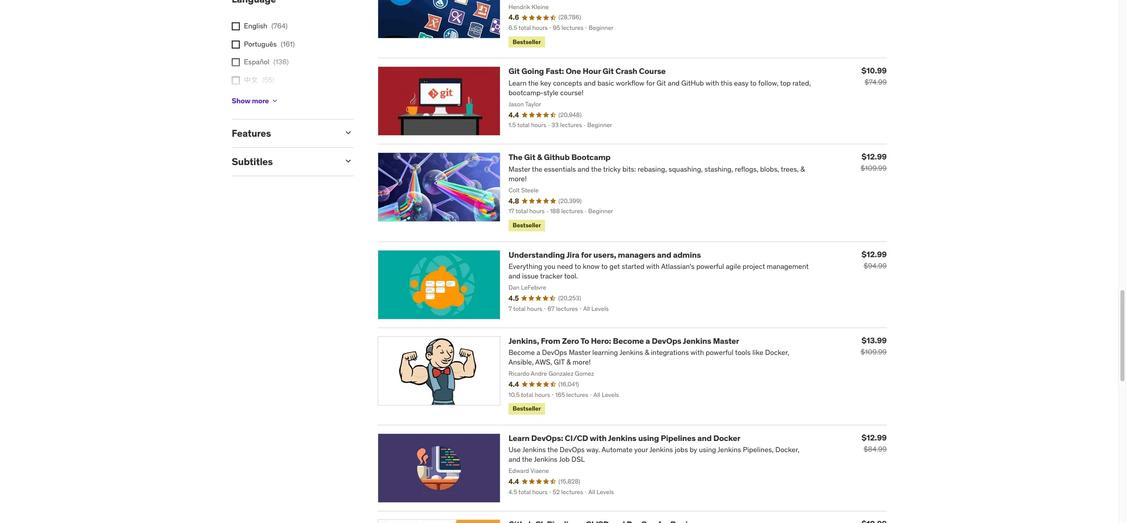 Task type: locate. For each thing, give the bounding box(es) containing it.
course
[[639, 66, 666, 76]]

to
[[581, 336, 589, 346]]

going
[[521, 66, 544, 76]]

learn devops: ci/cd with jenkins using pipelines and docker link
[[509, 433, 740, 443]]

1 $109.99 from the top
[[861, 164, 887, 173]]

0 horizontal spatial jenkins
[[608, 433, 636, 443]]

jenkins, from zero to hero: become a devops jenkins master link
[[509, 336, 739, 346]]

show
[[232, 96, 250, 105]]

1 $12.99 from the top
[[862, 152, 887, 162]]

learn
[[509, 433, 530, 443]]

2 $12.99 from the top
[[862, 249, 887, 259]]

$109.99
[[861, 164, 887, 173], [861, 348, 887, 357]]

devops
[[652, 336, 681, 346]]

0 vertical spatial $12.99
[[862, 152, 887, 162]]

devops:
[[531, 433, 563, 443]]

xsmall image right more
[[271, 97, 279, 105]]

1 vertical spatial $12.99
[[862, 249, 887, 259]]

日本語
[[244, 94, 265, 103]]

small image
[[343, 156, 353, 166]]

more
[[252, 96, 269, 105]]

github
[[544, 152, 570, 162]]

jenkins
[[683, 336, 711, 346], [608, 433, 636, 443]]

$94.99
[[864, 261, 887, 271]]

bootcamp
[[571, 152, 611, 162]]

understanding
[[509, 250, 565, 260]]

git right hour
[[603, 66, 614, 76]]

$12.99 $109.99
[[861, 152, 887, 173]]

features button
[[232, 127, 335, 140]]

0 horizontal spatial and
[[657, 250, 671, 260]]

and left the docker
[[697, 433, 712, 443]]

1 horizontal spatial git
[[524, 152, 535, 162]]

xsmall image left español
[[232, 59, 240, 67]]

the git & github bootcamp link
[[509, 152, 611, 162]]

git left going on the top of the page
[[509, 66, 520, 76]]

and left admins
[[657, 250, 671, 260]]

and
[[657, 250, 671, 260], [697, 433, 712, 443]]

fast:
[[546, 66, 564, 76]]

1 horizontal spatial jenkins
[[683, 336, 711, 346]]

git
[[509, 66, 520, 76], [603, 66, 614, 76], [524, 152, 535, 162]]

xsmall image left 中文 on the left top of the page
[[232, 77, 240, 85]]

hour
[[583, 66, 601, 76]]

1 vertical spatial $109.99
[[861, 348, 887, 357]]

$84.99
[[864, 445, 887, 454]]

1 vertical spatial and
[[697, 433, 712, 443]]

xsmall image down xsmall icon
[[232, 40, 240, 49]]

jenkins left "master"
[[683, 336, 711, 346]]

managers
[[618, 250, 655, 260]]

git left &
[[524, 152, 535, 162]]

$10.99 $74.99
[[861, 66, 887, 87]]

the git & github bootcamp
[[509, 152, 611, 162]]

2 vertical spatial $12.99
[[862, 433, 887, 443]]

1 vertical spatial jenkins
[[608, 433, 636, 443]]

3 $12.99 from the top
[[862, 433, 887, 443]]

show more button
[[232, 91, 279, 111]]

$12.99
[[862, 152, 887, 162], [862, 249, 887, 259], [862, 433, 887, 443]]

0 horizontal spatial git
[[509, 66, 520, 76]]

become
[[613, 336, 644, 346]]

from
[[541, 336, 560, 346]]

a
[[646, 336, 650, 346]]

español
[[244, 58, 269, 67]]

one
[[566, 66, 581, 76]]

2 $109.99 from the top
[[861, 348, 887, 357]]

jenkins, from zero to hero: become a devops jenkins master
[[509, 336, 739, 346]]

jenkins right with
[[608, 433, 636, 443]]

&
[[537, 152, 542, 162]]

0 vertical spatial and
[[657, 250, 671, 260]]

show more
[[232, 96, 269, 105]]

0 vertical spatial $109.99
[[861, 164, 887, 173]]

xsmall image
[[232, 40, 240, 49], [232, 59, 240, 67], [232, 77, 240, 85], [271, 97, 279, 105]]



Task type: describe. For each thing, give the bounding box(es) containing it.
zero
[[562, 336, 579, 346]]

english
[[244, 21, 267, 31]]

中文
[[244, 76, 258, 85]]

crash
[[616, 66, 637, 76]]

xsmall image
[[232, 22, 240, 31]]

$13.99
[[862, 335, 887, 346]]

0 vertical spatial jenkins
[[683, 336, 711, 346]]

(764)
[[271, 21, 288, 31]]

español (136)
[[244, 58, 289, 67]]

admins
[[673, 250, 701, 260]]

pipelines
[[661, 433, 696, 443]]

$12.99 $94.99
[[862, 249, 887, 271]]

xsmall image for español
[[232, 59, 240, 67]]

subtitles button
[[232, 156, 335, 168]]

users,
[[593, 250, 616, 260]]

for
[[581, 250, 592, 260]]

xsmall image for português
[[232, 40, 240, 49]]

1 horizontal spatial and
[[697, 433, 712, 443]]

$74.99
[[865, 78, 887, 87]]

$12.99 for pipelines
[[862, 433, 887, 443]]

$12.99 $84.99
[[862, 433, 887, 454]]

learn devops: ci/cd with jenkins using pipelines and docker
[[509, 433, 740, 443]]

small image
[[343, 128, 353, 138]]

english (764)
[[244, 21, 288, 31]]

$10.99
[[861, 66, 887, 76]]

jira
[[566, 250, 579, 260]]

xsmall image inside show more button
[[271, 97, 279, 105]]

português (161)
[[244, 39, 295, 49]]

中文 (55)
[[244, 76, 274, 85]]

$12.99 inside $12.99 $109.99
[[862, 152, 887, 162]]

understanding jira for users, managers and admins
[[509, 250, 701, 260]]

(55)
[[262, 76, 274, 85]]

the
[[509, 152, 522, 162]]

subtitles
[[232, 156, 273, 168]]

(161)
[[281, 39, 295, 49]]

$109.99 for $13.99
[[861, 348, 887, 357]]

xsmall image for 中文
[[232, 77, 240, 85]]

features
[[232, 127, 271, 140]]

with
[[590, 433, 607, 443]]

$12.99 for admins
[[862, 249, 887, 259]]

português
[[244, 39, 277, 49]]

2 horizontal spatial git
[[603, 66, 614, 76]]

git going fast: one hour git crash course
[[509, 66, 666, 76]]

(136)
[[273, 58, 289, 67]]

git going fast: one hour git crash course link
[[509, 66, 666, 76]]

$13.99 $109.99
[[861, 335, 887, 357]]

hero:
[[591, 336, 611, 346]]

$109.99 for $12.99
[[861, 164, 887, 173]]

understanding jira for users, managers and admins link
[[509, 250, 701, 260]]

docker
[[713, 433, 740, 443]]

master
[[713, 336, 739, 346]]

using
[[638, 433, 659, 443]]

ci/cd
[[565, 433, 588, 443]]

jenkins,
[[509, 336, 539, 346]]



Task type: vqa. For each thing, say whether or not it's contained in the screenshot.
left Git
yes



